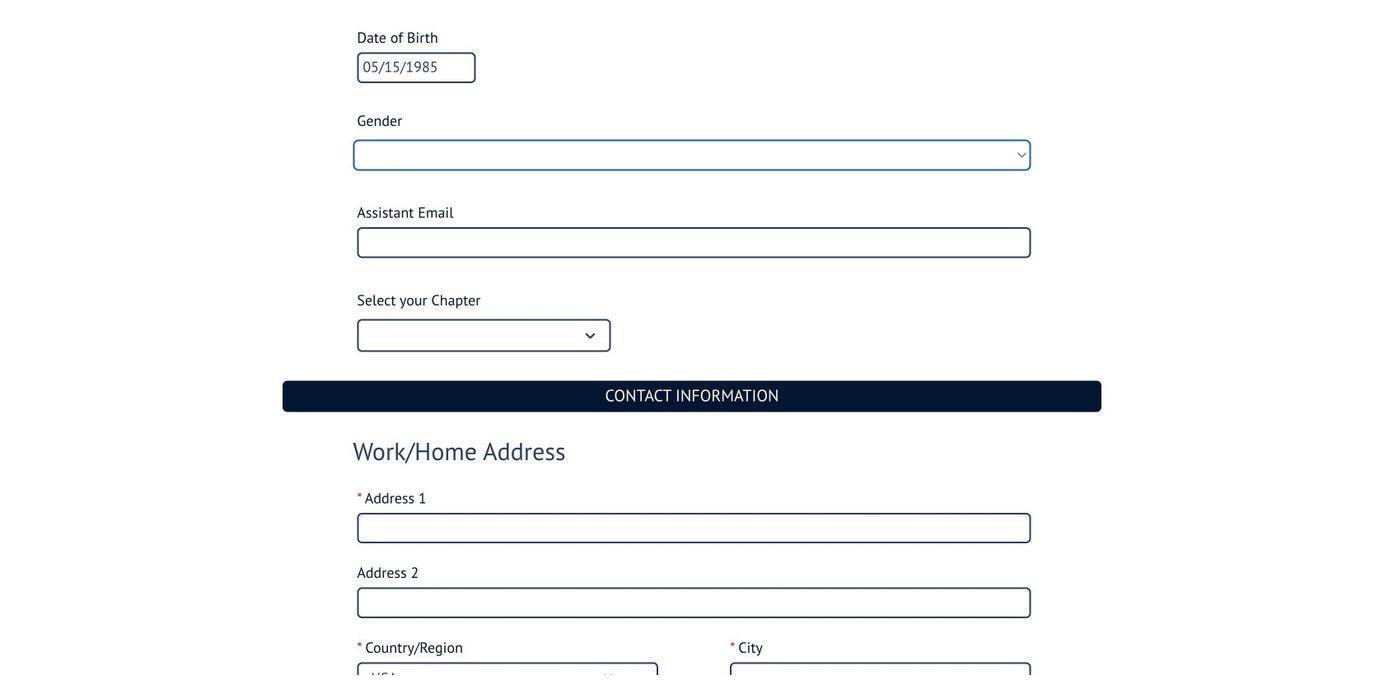 Task type: vqa. For each thing, say whether or not it's contained in the screenshot.
The Title text box
no



Task type: locate. For each thing, give the bounding box(es) containing it.
Assistant Email text field
[[357, 227, 1031, 258]]

mm/dd/yyyy text field
[[357, 52, 476, 83]]

None text field
[[357, 513, 1031, 544], [357, 588, 1031, 619], [730, 663, 1031, 676], [357, 513, 1031, 544], [357, 588, 1031, 619], [730, 663, 1031, 676]]

None text field
[[369, 325, 373, 347], [369, 668, 373, 676], [369, 325, 373, 347], [369, 668, 373, 676]]



